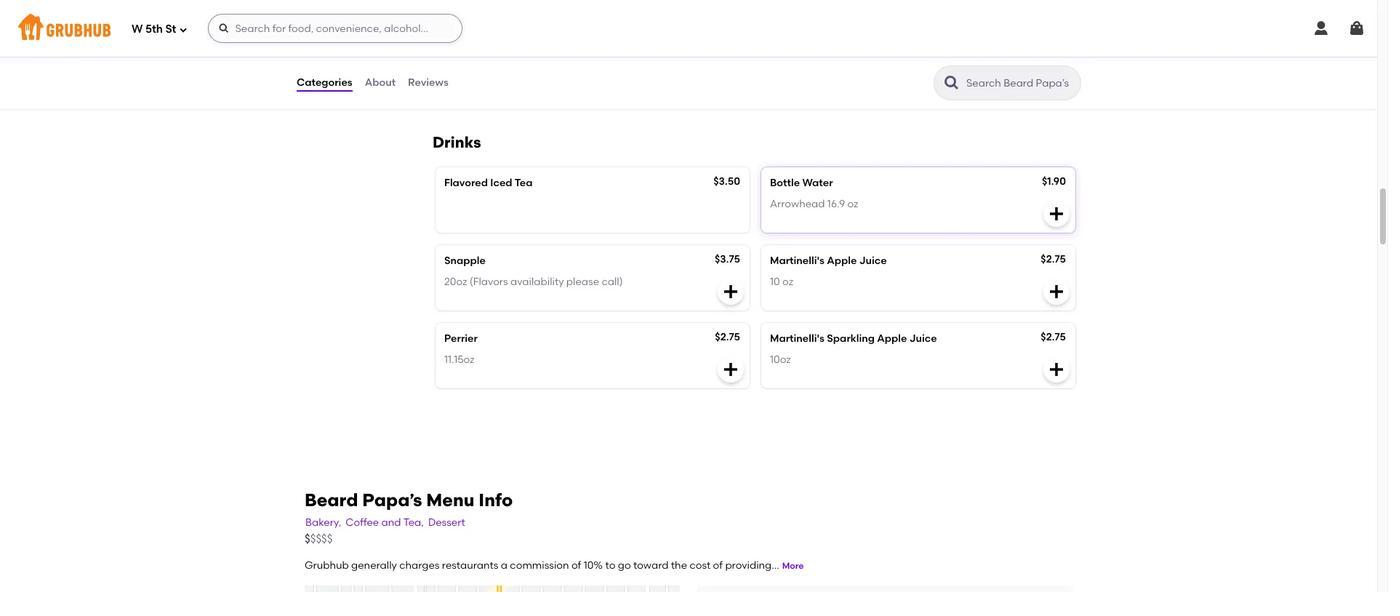 Task type: locate. For each thing, give the bounding box(es) containing it.
svg image
[[1348, 20, 1366, 37], [179, 25, 188, 34], [722, 283, 740, 301], [722, 361, 740, 378]]

0 horizontal spatial juice
[[860, 255, 887, 267]]

0 vertical spatial apple
[[827, 255, 857, 267]]

main navigation navigation
[[0, 0, 1377, 57]]

1 horizontal spatial drinks
[[433, 133, 481, 152]]

more
[[782, 561, 804, 571]]

hot matcha
[[444, 47, 504, 59]]

$3.50 left bottle
[[714, 176, 740, 188]]

tea for iced matcha
[[844, 67, 861, 80]]

1 organic green tea powder from the left
[[444, 67, 575, 80]]

11.15oz
[[444, 353, 475, 366]]

organic down iced matcha at the top
[[770, 67, 811, 80]]

more button
[[782, 560, 804, 573]]

1 horizontal spatial of
[[713, 560, 723, 572]]

tea
[[518, 67, 535, 80], [844, 67, 861, 80]]

svg image for martinelli's apple juice
[[1048, 283, 1065, 301]]

toward
[[633, 560, 669, 572]]

0 horizontal spatial iced
[[490, 177, 512, 189]]

iced right "$3.00"
[[770, 47, 792, 59]]

dessert
[[428, 517, 465, 529]]

drinks up flavored
[[433, 133, 481, 152]]

0 horizontal spatial matcha
[[465, 47, 504, 59]]

perrier
[[444, 333, 478, 345]]

green
[[487, 67, 516, 80], [813, 67, 842, 80]]

of
[[572, 560, 581, 572], [713, 560, 723, 572]]

green down hot matcha
[[487, 67, 516, 80]]

sparkling
[[827, 333, 875, 345]]

organic green tea powder down iced matcha at the top
[[770, 67, 901, 80]]

drinks
[[296, 23, 326, 36], [433, 133, 481, 152]]

matcha for hot matcha
[[465, 47, 504, 59]]

1 vertical spatial martinelli's
[[770, 333, 825, 345]]

0 horizontal spatial tea
[[518, 67, 535, 80]]

organic for iced
[[770, 67, 811, 80]]

2 green from the left
[[813, 67, 842, 80]]

1 horizontal spatial apple
[[877, 333, 907, 345]]

0 vertical spatial martinelli's
[[770, 255, 825, 267]]

0 horizontal spatial apple
[[827, 255, 857, 267]]

the
[[671, 560, 687, 572]]

drinks up categories
[[296, 23, 326, 36]]

0 horizontal spatial $3.50
[[714, 176, 740, 188]]

2 of from the left
[[713, 560, 723, 572]]

1 martinelli's from the top
[[770, 255, 825, 267]]

commission
[[510, 560, 569, 572]]

please
[[566, 275, 599, 288]]

1 matcha from the left
[[465, 47, 504, 59]]

iced
[[770, 47, 792, 59], [490, 177, 512, 189]]

2 matcha from the left
[[795, 47, 833, 59]]

1 horizontal spatial organic green tea powder
[[770, 67, 901, 80]]

martinelli's
[[770, 255, 825, 267], [770, 333, 825, 345]]

restaurants
[[442, 560, 499, 572]]

$
[[305, 532, 310, 545]]

Search Beard Papa's search field
[[965, 76, 1076, 90]]

info
[[479, 490, 513, 511]]

$1.90
[[1042, 176, 1066, 188]]

of left 10%
[[572, 560, 581, 572]]

10
[[770, 275, 780, 288]]

apple down the 16.9
[[827, 255, 857, 267]]

20oz
[[444, 275, 467, 288]]

powder
[[537, 67, 575, 80], [863, 67, 901, 80]]

matcha
[[465, 47, 504, 59], [795, 47, 833, 59]]

1 horizontal spatial juice
[[910, 333, 937, 345]]

1 vertical spatial drinks
[[433, 133, 481, 152]]

1 horizontal spatial green
[[813, 67, 842, 80]]

powder for iced matcha
[[863, 67, 901, 80]]

menu
[[426, 490, 475, 511]]

organic green tea powder
[[444, 67, 575, 80], [770, 67, 901, 80]]

0 vertical spatial $3.50
[[1036, 45, 1063, 58]]

0 horizontal spatial drinks
[[296, 23, 326, 36]]

juice
[[860, 255, 887, 267], [910, 333, 937, 345]]

20oz (flavors availability please call)
[[444, 275, 623, 288]]

flavored
[[444, 177, 488, 189]]

reviews button
[[407, 57, 449, 109]]

tea for hot matcha
[[518, 67, 535, 80]]

0 horizontal spatial organic
[[444, 67, 485, 80]]

bakery,
[[305, 517, 341, 529]]

1 vertical spatial apple
[[877, 333, 907, 345]]

apple
[[827, 255, 857, 267], [877, 333, 907, 345]]

0 horizontal spatial organic green tea powder
[[444, 67, 575, 80]]

+
[[1063, 45, 1069, 58]]

$3.50
[[1036, 45, 1063, 58], [714, 176, 740, 188]]

green down iced matcha at the top
[[813, 67, 842, 80]]

$3.50 up the search beard papa's 'search field'
[[1036, 45, 1063, 58]]

2 tea from the left
[[844, 67, 861, 80]]

10%
[[584, 560, 603, 572]]

and
[[382, 517, 401, 529]]

apple right sparkling
[[877, 333, 907, 345]]

1 horizontal spatial oz
[[848, 198, 859, 210]]

0 vertical spatial iced
[[770, 47, 792, 59]]

organic
[[444, 67, 485, 80], [770, 67, 811, 80]]

organic green tea powder for iced matcha
[[770, 67, 901, 80]]

organic green tea powder down hot matcha
[[444, 67, 575, 80]]

1 horizontal spatial tea
[[844, 67, 861, 80]]

1 vertical spatial $3.50
[[714, 176, 740, 188]]

(flavors
[[470, 275, 508, 288]]

organic down hot matcha
[[444, 67, 485, 80]]

1 vertical spatial oz
[[783, 275, 794, 288]]

2 martinelli's from the top
[[770, 333, 825, 345]]

$$$$$
[[305, 532, 333, 545]]

hot
[[444, 47, 462, 59]]

$2.75
[[1041, 253, 1066, 266], [715, 331, 740, 344], [1041, 331, 1066, 344]]

tea
[[515, 177, 533, 189]]

1 horizontal spatial iced
[[770, 47, 792, 59]]

2 organic from the left
[[770, 67, 811, 80]]

svg image
[[1313, 20, 1330, 37], [219, 23, 230, 34], [1048, 205, 1065, 223], [1048, 283, 1065, 301], [1048, 361, 1065, 378]]

0 horizontal spatial powder
[[537, 67, 575, 80]]

1 horizontal spatial organic
[[770, 67, 811, 80]]

charges
[[399, 560, 440, 572]]

of right cost
[[713, 560, 723, 572]]

bottle water
[[770, 177, 833, 189]]

10oz
[[770, 353, 791, 366]]

1 horizontal spatial $3.50
[[1036, 45, 1063, 58]]

2 powder from the left
[[863, 67, 901, 80]]

1 powder from the left
[[537, 67, 575, 80]]

call)
[[602, 275, 623, 288]]

1 of from the left
[[572, 560, 581, 572]]

Search for food, convenience, alcohol... search field
[[208, 14, 463, 43]]

beard papa's menu info
[[305, 490, 513, 511]]

coffee and tea, button
[[345, 515, 425, 531]]

1 horizontal spatial powder
[[863, 67, 901, 80]]

2 organic green tea powder from the left
[[770, 67, 901, 80]]

arrowhead
[[770, 198, 825, 210]]

1 organic from the left
[[444, 67, 485, 80]]

iced left tea
[[490, 177, 512, 189]]

0 horizontal spatial green
[[487, 67, 516, 80]]

martinelli's up 10 oz
[[770, 255, 825, 267]]

oz right the 16.9
[[848, 198, 859, 210]]

0 vertical spatial oz
[[848, 198, 859, 210]]

1 horizontal spatial matcha
[[795, 47, 833, 59]]

0 horizontal spatial of
[[572, 560, 581, 572]]

oz
[[848, 198, 859, 210], [783, 275, 794, 288]]

w 5th st
[[132, 22, 176, 35]]

martinelli's up "10oz"
[[770, 333, 825, 345]]

1 green from the left
[[487, 67, 516, 80]]

0 vertical spatial drinks
[[296, 23, 326, 36]]

iced matcha
[[770, 47, 833, 59]]

0 horizontal spatial oz
[[783, 275, 794, 288]]

oz right the "10"
[[783, 275, 794, 288]]

bakery, button
[[305, 515, 342, 531]]

snapple
[[444, 255, 486, 267]]

1 tea from the left
[[518, 67, 535, 80]]

powder for hot matcha
[[537, 67, 575, 80]]



Task type: vqa. For each thing, say whether or not it's contained in the screenshot.
11.15oz
yes



Task type: describe. For each thing, give the bounding box(es) containing it.
search icon image
[[943, 74, 961, 92]]

green for iced matcha
[[813, 67, 842, 80]]

tea,
[[403, 517, 424, 529]]

martinelli's for 10oz
[[770, 333, 825, 345]]

grubhub generally charges restaurants a commission of 10% to go toward the cost of providing ... more
[[305, 560, 804, 572]]

$2.75 for sparkling
[[1041, 331, 1066, 344]]

drinks inside tab
[[296, 23, 326, 36]]

flavored iced tea
[[444, 177, 533, 189]]

$3.75
[[715, 253, 740, 266]]

dessert button
[[428, 515, 466, 531]]

martinelli's for 10 oz
[[770, 255, 825, 267]]

arrowhead 16.9 oz
[[770, 198, 859, 210]]

about button
[[364, 57, 396, 109]]

svg image for bottle water
[[1048, 205, 1065, 223]]

5th
[[145, 22, 163, 35]]

bottle
[[770, 177, 800, 189]]

$3.50 for $3.50 +
[[1036, 45, 1063, 58]]

categories
[[297, 76, 352, 89]]

w
[[132, 22, 143, 35]]

$3.50 for $3.50
[[714, 176, 740, 188]]

matcha for iced matcha
[[795, 47, 833, 59]]

svg image for martinelli's sparkling apple juice
[[1048, 361, 1065, 378]]

st
[[165, 22, 176, 35]]

...
[[772, 560, 779, 572]]

availability
[[511, 275, 564, 288]]

$3.50 +
[[1036, 45, 1069, 58]]

0 vertical spatial juice
[[860, 255, 887, 267]]

martinelli's sparkling apple juice
[[770, 333, 937, 345]]

cost
[[690, 560, 711, 572]]

about
[[365, 76, 396, 89]]

organic for hot
[[444, 67, 485, 80]]

martinelli's apple juice
[[770, 255, 887, 267]]

bakery, coffee and tea, dessert
[[305, 517, 465, 529]]

generally
[[351, 560, 397, 572]]

1 vertical spatial iced
[[490, 177, 512, 189]]

a
[[501, 560, 508, 572]]

drinks tab
[[296, 22, 398, 37]]

grubhub
[[305, 560, 349, 572]]

16.9
[[828, 198, 845, 210]]

categories button
[[296, 57, 353, 109]]

providing
[[725, 560, 772, 572]]

10 oz
[[770, 275, 794, 288]]

water
[[802, 177, 833, 189]]

go
[[618, 560, 631, 572]]

coffee
[[346, 517, 379, 529]]

green for hot matcha
[[487, 67, 516, 80]]

to
[[605, 560, 616, 572]]

$3.00
[[713, 45, 740, 58]]

organic green tea powder for hot matcha
[[444, 67, 575, 80]]

papa's
[[362, 490, 422, 511]]

$2.75 for apple
[[1041, 253, 1066, 266]]

1 vertical spatial juice
[[910, 333, 937, 345]]

beard
[[305, 490, 358, 511]]

reviews
[[408, 76, 449, 89]]



